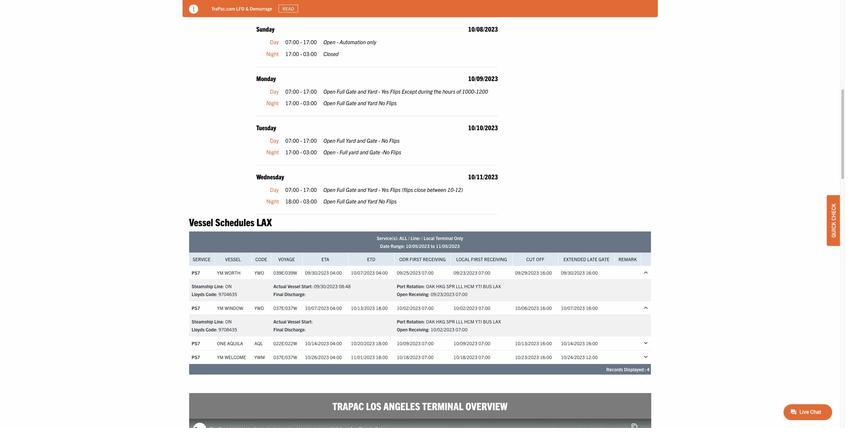 Task type: vqa. For each thing, say whether or not it's contained in the screenshot.
YWO
yes



Task type: describe. For each thing, give the bounding box(es) containing it.
open - full yard and gate -no flips
[[323, 149, 401, 156]]

16:00 for 10/07/2023 16:00
[[586, 305, 598, 311]]

discharge inside actual vessel start : final discharge :
[[284, 327, 305, 333]]

0 vertical spatial lax
[[257, 216, 272, 229]]

hcm for : 09/23/2023 07:00
[[464, 284, 474, 290]]

eta
[[322, 257, 329, 263]]

10/20/2023 18:00
[[351, 341, 388, 347]]

10/24/2023 12:00
[[561, 355, 598, 361]]

10/14/2023 04:00
[[305, 341, 342, 347]]

2 horizontal spatial 10/07/2023
[[561, 305, 585, 311]]

of
[[457, 88, 461, 95]]

1 night from the top
[[266, 1, 279, 8]]

07:00 inside port rotation : oak hkg spr lll hcm yti bus lax open receiving : 10/02/2023 07:00
[[456, 327, 468, 333]]

1 | from the left
[[408, 236, 410, 242]]

overview
[[466, 400, 508, 413]]

open full gate and yard -  yes flips except during the hours of 1000-1200
[[323, 88, 488, 95]]

hours
[[443, 88, 455, 95]]

closed
[[323, 50, 339, 57]]

off
[[536, 257, 545, 263]]

10/02/2023 inside port rotation : oak hkg spr lll hcm yti bus lax open receiving : 10/02/2023 07:00
[[431, 327, 455, 333]]

10/08/2023
[[468, 25, 498, 33]]

demurrage
[[250, 5, 272, 11]]

1 horizontal spatial 10/07/2023
[[351, 270, 375, 276]]

read
[[283, 6, 294, 12]]

read link
[[279, 5, 298, 13]]

lloyds for steamship line : on lloyds code : 9708435
[[192, 327, 205, 333]]

cut off
[[526, 257, 545, 263]]

quick
[[830, 222, 837, 238]]

steamship line : on lloyds code : 9708435
[[192, 319, 237, 333]]

the
[[434, 88, 441, 95]]

0 vertical spatial 09/23/2023
[[454, 270, 478, 276]]

actual vessel start : 09/30/2023 08:48 final discharge :
[[273, 284, 351, 298]]

10-
[[448, 187, 455, 193]]

lax for port rotation : oak hkg spr lll hcm yti bus lax open receiving : 09/23/2023 07:00
[[493, 284, 501, 290]]

port rotation : oak hkg spr lll hcm yti bus lax open receiving : 09/23/2023 07:00
[[397, 284, 501, 298]]

022e/022w
[[273, 341, 297, 347]]

yti for : 09/23/2023 07:00
[[476, 284, 482, 290]]

to
[[431, 244, 435, 249]]

10/23/2023
[[515, 355, 539, 361]]

aql
[[254, 341, 263, 347]]

open inside the "port rotation : oak hkg spr lll hcm yti bus lax open receiving : 09/23/2023 07:00"
[[397, 292, 408, 298]]

service(s): all | line: | local terminal only date range: 10/05/2023 to 11/05/2023
[[377, 236, 463, 249]]

11/01/2023
[[351, 355, 375, 361]]

1000-
[[462, 88, 476, 95]]

all
[[399, 236, 407, 242]]

16:00 for 10/06/2023 16:00
[[540, 305, 552, 311]]

10/13/2023 18:00
[[351, 305, 388, 311]]

trapac.com
[[211, 5, 235, 11]]

09/23/2023 inside the "port rotation : oak hkg spr lll hcm yti bus lax open receiving : 09/23/2023 07:00"
[[431, 292, 455, 298]]

09/30/2023 for 09/30/2023 16:00
[[561, 270, 585, 276]]

final inside actual vessel start : final discharge :
[[273, 327, 283, 333]]

vessel inside actual vessel start : 09/30/2023 08:48 final discharge :
[[288, 284, 300, 290]]

rotation for : 10/02/2023 07:00
[[407, 319, 424, 325]]

0 horizontal spatial 10/07/2023 04:00
[[305, 305, 342, 311]]

tuesday
[[256, 123, 276, 132]]

line:
[[411, 236, 421, 242]]

09/29/2023
[[515, 270, 539, 276]]

remark
[[619, 257, 637, 263]]

18:00 - 03:00
[[285, 198, 317, 205]]

trapac los angeles terminal overview
[[333, 400, 508, 413]]

open - automation only
[[323, 39, 376, 45]]

09/23/2023 07:00
[[454, 270, 491, 276]]

no up open - full yard and gate -no flips
[[382, 137, 388, 144]]

date
[[380, 244, 390, 249]]

on for steamship line : on lloyds code : 9708435
[[225, 319, 232, 325]]

10/14/2023 16:00
[[561, 341, 598, 347]]

final inside actual vessel start : 09/30/2023 08:48 final discharge :
[[273, 292, 283, 298]]

on for steamship line : on lloyds code : 9704635
[[225, 284, 232, 290]]

lloyds for steamship line : on lloyds code : 9704635
[[192, 292, 205, 298]]

day for monday
[[270, 88, 279, 95]]

1 10/09/2023 07:00 from the left
[[397, 341, 434, 347]]

07:00 - 17:00 for wednesday
[[285, 187, 317, 193]]

10/14/2023 for 10/14/2023 04:00
[[305, 341, 329, 347]]

ym for ym worth
[[217, 270, 224, 276]]

quick check link
[[827, 196, 840, 246]]

rotation for : 09/23/2023 07:00
[[407, 284, 424, 290]]

hkg for 09/23/2023
[[436, 284, 445, 290]]

ywd
[[254, 305, 264, 311]]

ym window
[[217, 305, 243, 311]]

16:00 for 10/13/2023 16:00
[[540, 341, 552, 347]]

sunday
[[256, 25, 275, 33]]

angeles
[[384, 400, 420, 413]]

4
[[647, 367, 650, 373]]

16:00 for 10/23/2023 16:00
[[540, 355, 552, 361]]

aquila
[[227, 341, 243, 347]]

vessel schedules lax
[[189, 216, 272, 229]]

welcome
[[225, 355, 246, 361]]

ps7 for ym welcome
[[192, 355, 200, 361]]

hkg for 10/02/2023
[[436, 319, 445, 325]]

10/26/2023 04:00
[[305, 355, 342, 361]]

07:00 - 17:00 for sunday
[[285, 39, 317, 45]]

11/01/2023 18:00
[[351, 355, 388, 361]]

first for local
[[471, 257, 483, 263]]

service(s):
[[377, 236, 398, 242]]

trapac
[[333, 400, 364, 413]]

records
[[607, 367, 623, 373]]

vessel inside actual vessel start : final discharge :
[[288, 319, 300, 325]]

1 17:00 - 03:00 from the top
[[285, 1, 317, 8]]

10/13/2023 16:00
[[515, 341, 552, 347]]

1 03:00 from the top
[[303, 1, 317, 8]]

yes for 10/11/2023
[[382, 187, 389, 193]]

line for 9708435
[[214, 319, 223, 325]]

yes for 10/09/2023
[[382, 88, 389, 95]]

open full gate and yard no flips for wednesday
[[323, 198, 397, 205]]

07:00 - 17:00 for monday
[[285, 88, 317, 95]]

terminal inside service(s): all | line: | local terminal only date range: 10/05/2023 to 11/05/2023
[[436, 236, 453, 242]]

lll for 10/02/2023
[[456, 319, 463, 325]]

lfd
[[236, 5, 245, 11]]

&
[[246, 5, 249, 11]]

ym worth
[[217, 270, 241, 276]]

039e/039w
[[273, 270, 297, 276]]

18:00 for 10/26/2023 04:00
[[376, 355, 388, 361]]

only
[[454, 236, 463, 242]]

1 10/18/2023 07:00 from the left
[[397, 355, 434, 361]]

solid image
[[189, 5, 198, 14]]

actual for actual vessel start : 09/30/2023 08:48 final discharge :
[[273, 284, 287, 290]]

quick check
[[830, 204, 837, 238]]

port for port rotation : oak hkg spr lll hcm yti bus lax open receiving : 09/23/2023 07:00
[[397, 284, 406, 290]]

17:00 - 03:00 for monday
[[285, 100, 317, 106]]

10/07/2023 16:00
[[561, 305, 598, 311]]

close
[[414, 187, 426, 193]]

ym welcome
[[217, 355, 246, 361]]

receiving inside the "port rotation : oak hkg spr lll hcm yti bus lax open receiving : 09/23/2023 07:00"
[[409, 292, 428, 298]]

04:00 for 10/07/2023 04:00
[[330, 270, 342, 276]]

extended late gate
[[564, 257, 610, 263]]

1200
[[476, 88, 488, 95]]

10/14/2023 for 10/14/2023 16:00
[[561, 341, 585, 347]]

trapac.com lfd & demurrage
[[211, 5, 272, 11]]

start for : 09/30/2023 08:48
[[301, 284, 312, 290]]

cut
[[526, 257, 535, 263]]

2 10/18/2023 07:00 from the left
[[454, 355, 491, 361]]

odr
[[399, 257, 409, 263]]

open full gate and yard -  yes flips (flips close between 10-12)
[[323, 187, 463, 193]]



Task type: locate. For each thing, give the bounding box(es) containing it.
code for steamship line : on lloyds code : 9704635
[[206, 292, 216, 298]]

1 horizontal spatial 10/07/2023 04:00
[[351, 270, 388, 276]]

voyage
[[278, 257, 295, 263]]

2 10/09/2023 07:00 from the left
[[454, 341, 491, 347]]

17:00
[[285, 1, 299, 8], [303, 39, 317, 45], [285, 50, 299, 57], [303, 88, 317, 95], [285, 100, 299, 106], [303, 137, 317, 144], [285, 149, 299, 156], [303, 187, 317, 193]]

1 yti from the top
[[476, 284, 482, 290]]

port rotation : oak hkg spr lll hcm yti bus lax open receiving : 10/02/2023 07:00
[[397, 319, 501, 333]]

0 vertical spatial local
[[424, 236, 435, 242]]

0 horizontal spatial 10/13/2023
[[351, 305, 375, 311]]

except
[[402, 88, 417, 95]]

spr for 09/23/2023
[[447, 284, 455, 290]]

records displayed : 4
[[607, 367, 650, 373]]

10/10/2023
[[468, 123, 498, 132]]

during
[[418, 88, 433, 95]]

0 vertical spatial hkg
[[436, 284, 445, 290]]

day down wednesday
[[270, 187, 279, 193]]

0 vertical spatial final
[[273, 292, 283, 298]]

0 horizontal spatial 10/09/2023 07:00
[[397, 341, 434, 347]]

0 horizontal spatial 10/07/2023
[[305, 305, 329, 311]]

night up 'monday'
[[266, 50, 279, 57]]

1 bus from the top
[[483, 284, 492, 290]]

port inside the "port rotation : oak hkg spr lll hcm yti bus lax open receiving : 09/23/2023 07:00"
[[397, 284, 406, 290]]

2 vertical spatial code
[[206, 327, 216, 333]]

037e/037w up actual vessel start : final discharge :
[[273, 305, 297, 311]]

4 07:00 - 17:00 from the top
[[285, 187, 317, 193]]

2 hkg from the top
[[436, 319, 445, 325]]

1 vertical spatial hcm
[[464, 319, 474, 325]]

start for :
[[301, 319, 312, 325]]

1 horizontal spatial 10/14/2023
[[561, 341, 585, 347]]

0 vertical spatial ym
[[217, 270, 224, 276]]

1 port from the top
[[397, 284, 406, 290]]

0 vertical spatial on
[[225, 284, 232, 290]]

code left '9708435'
[[206, 327, 216, 333]]

hcm for : 10/02/2023 07:00
[[464, 319, 474, 325]]

16:00 for 09/29/2023 16:00
[[540, 270, 552, 276]]

09/30/2023 down 09/30/2023 04:00
[[314, 284, 338, 290]]

discharge up 022e/022w
[[284, 327, 305, 333]]

09/30/2023 down extended
[[561, 270, 585, 276]]

first up the 09/23/2023 07:00
[[471, 257, 483, 263]]

night for monday
[[266, 100, 279, 106]]

no down open full gate and yard -  yes flips except during the hours of 1000-1200 on the top of the page
[[379, 100, 385, 106]]

1 vertical spatial on
[[225, 319, 232, 325]]

1 vertical spatial terminal
[[422, 400, 464, 413]]

2 vertical spatial lax
[[493, 319, 501, 325]]

local up to
[[424, 236, 435, 242]]

start inside actual vessel start : final discharge :
[[301, 319, 312, 325]]

receiving inside port rotation : oak hkg spr lll hcm yti bus lax open receiving : 10/02/2023 07:00
[[409, 327, 428, 333]]

07:00
[[285, 39, 299, 45], [285, 88, 299, 95], [285, 137, 299, 144], [285, 187, 299, 193], [422, 270, 434, 276], [479, 270, 491, 276], [456, 292, 468, 298], [422, 305, 434, 311], [479, 305, 491, 311], [456, 327, 468, 333], [422, 341, 434, 347], [479, 341, 491, 347], [422, 355, 434, 361], [479, 355, 491, 361]]

1 ym from the top
[[217, 270, 224, 276]]

10/02/2023 07:00
[[397, 305, 434, 311], [454, 305, 491, 311]]

lloyds inside steamship line : on lloyds code : 9708435
[[192, 327, 205, 333]]

1 vertical spatial actual
[[273, 319, 287, 325]]

spr down the "port rotation : oak hkg spr lll hcm yti bus lax open receiving : 09/23/2023 07:00"
[[447, 319, 455, 325]]

10/13/2023 for 10/13/2023 16:00
[[515, 341, 539, 347]]

09/30/2023 down eta
[[305, 270, 329, 276]]

1 vertical spatial rotation
[[407, 319, 424, 325]]

4 03:00 from the top
[[303, 149, 317, 156]]

037e/037w down 022e/022w
[[273, 355, 297, 361]]

2 start from the top
[[301, 319, 312, 325]]

lloyds left '9708435'
[[192, 327, 205, 333]]

hkg inside port rotation : oak hkg spr lll hcm yti bus lax open receiving : 10/02/2023 07:00
[[436, 319, 445, 325]]

0 vertical spatial start
[[301, 284, 312, 290]]

04:00
[[330, 270, 342, 276], [376, 270, 388, 276], [330, 305, 342, 311], [330, 341, 342, 347], [330, 355, 342, 361]]

terminal
[[436, 236, 453, 242], [422, 400, 464, 413]]

1 vertical spatial open full gate and yard no flips
[[323, 198, 397, 205]]

bus for port rotation : oak hkg spr lll hcm yti bus lax open receiving : 09/23/2023 07:00
[[483, 284, 492, 290]]

1 vertical spatial yes
[[382, 187, 389, 193]]

10/23/2023 16:00
[[515, 355, 552, 361]]

1 steamship from the top
[[192, 284, 213, 290]]

5 03:00 from the top
[[303, 198, 317, 205]]

2 first from the left
[[471, 257, 483, 263]]

spr for 10/02/2023
[[447, 319, 455, 325]]

|
[[408, 236, 410, 242], [422, 236, 423, 242]]

3 ym from the top
[[217, 355, 224, 361]]

2 lll from the top
[[456, 319, 463, 325]]

day down tuesday
[[270, 137, 279, 144]]

ywo
[[254, 270, 264, 276]]

local inside service(s): all | line: | local terminal only date range: 10/05/2023 to 11/05/2023
[[424, 236, 435, 242]]

16:00 for 09/30/2023 16:00
[[586, 270, 598, 276]]

1 start from the top
[[301, 284, 312, 290]]

4 17:00 - 03:00 from the top
[[285, 149, 317, 156]]

1 037e/037w from the top
[[273, 305, 297, 311]]

18:00 for 10/14/2023 04:00
[[376, 341, 388, 347]]

one aquila
[[217, 341, 243, 347]]

day for wednesday
[[270, 187, 279, 193]]

1 vertical spatial oak
[[426, 319, 435, 325]]

1 vertical spatial spr
[[447, 319, 455, 325]]

line inside steamship line : on lloyds code : 9708435
[[214, 319, 223, 325]]

ywm
[[254, 355, 265, 361]]

final up 022e/022w
[[273, 327, 283, 333]]

0 horizontal spatial local
[[424, 236, 435, 242]]

1 actual from the top
[[273, 284, 287, 290]]

1 vertical spatial ym
[[217, 305, 224, 311]]

0 vertical spatial line
[[214, 284, 223, 290]]

3 07:00 - 17:00 from the top
[[285, 137, 317, 144]]

open full gate and yard no flips
[[323, 100, 397, 106], [323, 198, 397, 205]]

between
[[427, 187, 446, 193]]

local up the 09/23/2023 07:00
[[456, 257, 470, 263]]

1 discharge from the top
[[284, 292, 305, 298]]

1 horizontal spatial 10/02/2023 07:00
[[454, 305, 491, 311]]

open inside port rotation : oak hkg spr lll hcm yti bus lax open receiving : 10/02/2023 07:00
[[397, 327, 408, 333]]

10/13/2023
[[351, 305, 375, 311], [515, 341, 539, 347]]

lll inside port rotation : oak hkg spr lll hcm yti bus lax open receiving : 10/02/2023 07:00
[[456, 319, 463, 325]]

actual
[[273, 284, 287, 290], [273, 319, 287, 325]]

discharge inside actual vessel start : 09/30/2023 08:48 final discharge :
[[284, 292, 305, 298]]

10/20/2023
[[351, 341, 375, 347]]

10/02/2023
[[397, 305, 421, 311], [454, 305, 478, 311], [431, 327, 455, 333]]

09/23/2023
[[454, 270, 478, 276], [431, 292, 455, 298]]

-
[[300, 1, 302, 8], [300, 39, 302, 45], [337, 39, 339, 45], [300, 50, 302, 57], [300, 88, 302, 95], [379, 88, 380, 95], [300, 100, 302, 106], [300, 137, 302, 144], [379, 137, 380, 144], [300, 149, 302, 156], [337, 149, 339, 156], [381, 149, 383, 156], [300, 187, 302, 193], [379, 187, 380, 193], [300, 198, 302, 205]]

final down 039e/039w
[[273, 292, 283, 298]]

late
[[587, 257, 598, 263]]

steamship for steamship line : on lloyds code : 9704635
[[192, 284, 213, 290]]

04:00 down date on the left of page
[[376, 270, 388, 276]]

09/29/2023 16:00
[[515, 270, 552, 276]]

1 final from the top
[[273, 292, 283, 298]]

03:00 for tuesday
[[303, 149, 317, 156]]

yti
[[476, 284, 482, 290], [476, 319, 482, 325]]

3 ps7 from the top
[[192, 341, 200, 347]]

1 vertical spatial lll
[[456, 319, 463, 325]]

2 17:00 - 03:00 from the top
[[285, 50, 317, 57]]

night for sunday
[[266, 50, 279, 57]]

yard
[[349, 149, 359, 156]]

04:00 for 10/20/2023 18:00
[[330, 341, 342, 347]]

0 vertical spatial spr
[[447, 284, 455, 290]]

gate
[[346, 88, 357, 95], [346, 100, 357, 106], [367, 137, 377, 144], [370, 149, 380, 156], [346, 187, 357, 193], [346, 198, 357, 205], [599, 257, 610, 263]]

10/11/2023
[[468, 173, 498, 181]]

odr first receiving
[[399, 257, 446, 263]]

0 horizontal spatial 10/18/2023 07:00
[[397, 355, 434, 361]]

2 03:00 from the top
[[303, 50, 317, 57]]

actual vessel start : final discharge :
[[273, 319, 313, 333]]

1 horizontal spatial local
[[456, 257, 470, 263]]

2 line from the top
[[214, 319, 223, 325]]

10/09/2023
[[468, 74, 498, 82], [397, 341, 421, 347], [454, 341, 478, 347]]

1 vertical spatial line
[[214, 319, 223, 325]]

night down wednesday
[[266, 198, 279, 205]]

2 day from the top
[[270, 88, 279, 95]]

hkg down the "port rotation : oak hkg spr lll hcm yti bus lax open receiving : 09/23/2023 07:00"
[[436, 319, 445, 325]]

lax for port rotation : oak hkg spr lll hcm yti bus lax open receiving : 10/02/2023 07:00
[[493, 319, 501, 325]]

09/25/2023
[[397, 270, 421, 276]]

1 vertical spatial start
[[301, 319, 312, 325]]

code left 9704635
[[206, 292, 216, 298]]

1 yes from the top
[[382, 88, 389, 95]]

18:00 for 10/07/2023 04:00
[[376, 305, 388, 311]]

0 vertical spatial yes
[[382, 88, 389, 95]]

03:00 for monday
[[303, 100, 317, 106]]

03:00 for sunday
[[303, 50, 317, 57]]

no down open full gate and yard -  yes flips (flips close between 10-12)
[[379, 198, 385, 205]]

yes left except
[[382, 88, 389, 95]]

0 horizontal spatial first
[[410, 257, 422, 263]]

line for 9704635
[[214, 284, 223, 290]]

0 vertical spatial open full gate and yard no flips
[[323, 100, 397, 106]]

16:00 for 10/14/2023 16:00
[[586, 341, 598, 347]]

1 vertical spatial 10/07/2023 04:00
[[305, 305, 342, 311]]

2 yes from the top
[[382, 187, 389, 193]]

04:00 up 08:48 at bottom left
[[330, 270, 342, 276]]

ym left worth
[[217, 270, 224, 276]]

spr down the 09/23/2023 07:00
[[447, 284, 455, 290]]

0 horizontal spatial |
[[408, 236, 410, 242]]

port for port rotation : oak hkg spr lll hcm yti bus lax open receiving : 10/02/2023 07:00
[[397, 319, 406, 325]]

4 night from the top
[[266, 149, 279, 156]]

worth
[[225, 270, 241, 276]]

1 10/14/2023 from the left
[[305, 341, 329, 347]]

0 vertical spatial code
[[255, 257, 267, 263]]

0 vertical spatial 037e/037w
[[273, 305, 297, 311]]

1 vertical spatial 037e/037w
[[273, 355, 297, 361]]

oak inside port rotation : oak hkg spr lll hcm yti bus lax open receiving : 10/02/2023 07:00
[[426, 319, 435, 325]]

1 horizontal spatial first
[[471, 257, 483, 263]]

night up tuesday
[[266, 100, 279, 106]]

0 vertical spatial bus
[[483, 284, 492, 290]]

1 vertical spatial steamship
[[192, 319, 213, 325]]

1 10/18/2023 from the left
[[397, 355, 421, 361]]

full
[[337, 88, 345, 95], [337, 100, 345, 106], [337, 137, 345, 144], [340, 149, 348, 156], [337, 187, 345, 193], [337, 198, 345, 205]]

ym for ym window
[[217, 305, 224, 311]]

10/14/2023 up 10/24/2023
[[561, 341, 585, 347]]

09/25/2023 07:00
[[397, 270, 434, 276]]

2 ym from the top
[[217, 305, 224, 311]]

1 day from the top
[[270, 39, 279, 45]]

2 steamship from the top
[[192, 319, 213, 325]]

lloyds
[[192, 292, 205, 298], [192, 327, 205, 333]]

2 hcm from the top
[[464, 319, 474, 325]]

1 vertical spatial code
[[206, 292, 216, 298]]

flips
[[390, 88, 401, 95], [386, 100, 397, 106], [389, 137, 400, 144], [391, 149, 401, 156], [390, 187, 401, 193], [386, 198, 397, 205]]

09/30/2023 for 09/30/2023 04:00
[[305, 270, 329, 276]]

1 horizontal spatial 10/18/2023
[[454, 355, 478, 361]]

2 037e/037w from the top
[[273, 355, 297, 361]]

ps7 for one aquila
[[192, 341, 200, 347]]

10/06/2023
[[515, 305, 539, 311]]

etd
[[367, 257, 376, 263]]

rotation
[[407, 284, 424, 290], [407, 319, 424, 325]]

3 day from the top
[[270, 137, 279, 144]]

line inside steamship line : on lloyds code : 9704635
[[214, 284, 223, 290]]

1 open full gate and yard no flips from the top
[[323, 100, 397, 106]]

0 vertical spatial actual
[[273, 284, 287, 290]]

17:00 - 03:00 for sunday
[[285, 50, 317, 57]]

start
[[301, 284, 312, 290], [301, 319, 312, 325]]

04:00 for 10/13/2023 18:00
[[330, 305, 342, 311]]

discharge down 039e/039w
[[284, 292, 305, 298]]

09/30/2023 16:00
[[561, 270, 598, 276]]

oak for 10/02/2023
[[426, 319, 435, 325]]

1 oak from the top
[[426, 284, 435, 290]]

04:00 for 11/01/2023 18:00
[[330, 355, 342, 361]]

day down sunday
[[270, 39, 279, 45]]

1 vertical spatial local
[[456, 257, 470, 263]]

displayed
[[624, 367, 644, 373]]

day for sunday
[[270, 39, 279, 45]]

09/30/2023 inside actual vessel start : 09/30/2023 08:48 final discharge :
[[314, 284, 338, 290]]

5 night from the top
[[266, 198, 279, 205]]

los
[[366, 400, 381, 413]]

1 vertical spatial lax
[[493, 284, 501, 290]]

1 vertical spatial lloyds
[[192, 327, 205, 333]]

2 07:00 - 17:00 from the top
[[285, 88, 317, 95]]

0 vertical spatial terminal
[[436, 236, 453, 242]]

037e/037w for 10/07/2023 04:00
[[273, 305, 297, 311]]

spr inside port rotation : oak hkg spr lll hcm yti bus lax open receiving : 10/02/2023 07:00
[[447, 319, 455, 325]]

ym for ym welcome
[[217, 355, 224, 361]]

1 horizontal spatial 10/09/2023 07:00
[[454, 341, 491, 347]]

start up 10/14/2023 04:00
[[301, 319, 312, 325]]

10/07/2023 04:00 down etd
[[351, 270, 388, 276]]

service
[[193, 257, 211, 263]]

on up '9708435'
[[225, 319, 232, 325]]

03:00 for wednesday
[[303, 198, 317, 205]]

rotation inside the "port rotation : oak hkg spr lll hcm yti bus lax open receiving : 09/23/2023 07:00"
[[407, 284, 424, 290]]

2 discharge from the top
[[284, 327, 305, 333]]

code inside steamship line : on lloyds code : 9704635
[[206, 292, 216, 298]]

3 night from the top
[[266, 100, 279, 106]]

receiving
[[423, 257, 446, 263], [484, 257, 507, 263], [409, 292, 428, 298], [409, 327, 428, 333]]

1 line from the top
[[214, 284, 223, 290]]

1 first from the left
[[410, 257, 422, 263]]

monday
[[256, 74, 276, 82]]

0 vertical spatial 10/13/2023
[[351, 305, 375, 311]]

ym down one
[[217, 355, 224, 361]]

and
[[358, 88, 366, 95], [358, 100, 366, 106], [357, 137, 366, 144], [360, 149, 368, 156], [358, 187, 366, 193], [358, 198, 366, 205]]

bus inside port rotation : oak hkg spr lll hcm yti bus lax open receiving : 10/02/2023 07:00
[[483, 319, 492, 325]]

0 vertical spatial rotation
[[407, 284, 424, 290]]

actual for actual vessel start : final discharge :
[[273, 319, 287, 325]]

2 on from the top
[[225, 319, 232, 325]]

port inside port rotation : oak hkg spr lll hcm yti bus lax open receiving : 10/02/2023 07:00
[[397, 319, 406, 325]]

2 spr from the top
[[447, 319, 455, 325]]

0 vertical spatial discharge
[[284, 292, 305, 298]]

lloyds inside steamship line : on lloyds code : 9704635
[[192, 292, 205, 298]]

07:00 - 17:00 for tuesday
[[285, 137, 317, 144]]

09/23/2023 down local first receiving
[[454, 270, 478, 276]]

spr inside the "port rotation : oak hkg spr lll hcm yti bus lax open receiving : 09/23/2023 07:00"
[[447, 284, 455, 290]]

oak inside the "port rotation : oak hkg spr lll hcm yti bus lax open receiving : 09/23/2023 07:00"
[[426, 284, 435, 290]]

2 vertical spatial ym
[[217, 355, 224, 361]]

2 open full gate and yard no flips from the top
[[323, 198, 397, 205]]

only
[[367, 39, 376, 45]]

steamship for steamship line : on lloyds code : 9708435
[[192, 319, 213, 325]]

1 vertical spatial 10/13/2023
[[515, 341, 539, 347]]

ps7 for ym window
[[192, 305, 200, 311]]

line up '9708435'
[[214, 319, 223, 325]]

on inside steamship line : on lloyds code : 9708435
[[225, 319, 232, 325]]

start inside actual vessel start : 09/30/2023 08:48 final discharge :
[[301, 284, 312, 290]]

0 vertical spatial oak
[[426, 284, 435, 290]]

hcm inside the "port rotation : oak hkg spr lll hcm yti bus lax open receiving : 09/23/2023 07:00"
[[464, 284, 474, 290]]

12)
[[455, 187, 463, 193]]

0 horizontal spatial 10/18/2023
[[397, 355, 421, 361]]

lax inside the "port rotation : oak hkg spr lll hcm yti bus lax open receiving : 09/23/2023 07:00"
[[493, 284, 501, 290]]

on inside steamship line : on lloyds code : 9704635
[[225, 284, 232, 290]]

16:00
[[540, 270, 552, 276], [586, 270, 598, 276], [540, 305, 552, 311], [586, 305, 598, 311], [540, 341, 552, 347], [586, 341, 598, 347], [540, 355, 552, 361]]

on up 9704635
[[225, 284, 232, 290]]

07:00 - 17:00
[[285, 39, 317, 45], [285, 88, 317, 95], [285, 137, 317, 144], [285, 187, 317, 193]]

port
[[397, 284, 406, 290], [397, 319, 406, 325]]

yti for : 10/02/2023 07:00
[[476, 319, 482, 325]]

0 vertical spatial steamship
[[192, 284, 213, 290]]

2 lloyds from the top
[[192, 327, 205, 333]]

| right all at the left bottom
[[408, 236, 410, 242]]

first right odr
[[410, 257, 422, 263]]

rotation inside port rotation : oak hkg spr lll hcm yti bus lax open receiving : 10/02/2023 07:00
[[407, 319, 424, 325]]

1 vertical spatial yti
[[476, 319, 482, 325]]

ym left window
[[217, 305, 224, 311]]

1 horizontal spatial |
[[422, 236, 423, 242]]

1 hkg from the top
[[436, 284, 445, 290]]

1 vertical spatial final
[[273, 327, 283, 333]]

hkg down odr first receiving
[[436, 284, 445, 290]]

1 lll from the top
[[456, 284, 463, 290]]

10/26/2023
[[305, 355, 329, 361]]

| right line:
[[422, 236, 423, 242]]

first for odr
[[410, 257, 422, 263]]

9708435
[[219, 327, 237, 333]]

2 10/18/2023 from the left
[[454, 355, 478, 361]]

(flips
[[402, 187, 413, 193]]

line up 9704635
[[214, 284, 223, 290]]

2 final from the top
[[273, 327, 283, 333]]

1 rotation from the top
[[407, 284, 424, 290]]

1 vertical spatial discharge
[[284, 327, 305, 333]]

04:00 down 10/14/2023 04:00
[[330, 355, 342, 361]]

actual up 022e/022w
[[273, 319, 287, 325]]

1 lloyds from the top
[[192, 292, 205, 298]]

ps7 for ym worth
[[192, 270, 200, 276]]

3 17:00 - 03:00 from the top
[[285, 100, 317, 106]]

night for tuesday
[[266, 149, 279, 156]]

local
[[424, 236, 435, 242], [456, 257, 470, 263]]

no down open full yard and gate - no flips
[[383, 149, 390, 156]]

1 ps7 from the top
[[192, 270, 200, 276]]

night up wednesday
[[266, 149, 279, 156]]

oak for 09/23/2023
[[426, 284, 435, 290]]

open full yard and gate - no flips
[[323, 137, 400, 144]]

1 10/02/2023 07:00 from the left
[[397, 305, 434, 311]]

2 actual from the top
[[273, 319, 287, 325]]

1 spr from the top
[[447, 284, 455, 290]]

yti inside the "port rotation : oak hkg spr lll hcm yti bus lax open receiving : 09/23/2023 07:00"
[[476, 284, 482, 290]]

wednesday
[[256, 173, 284, 181]]

4 day from the top
[[270, 187, 279, 193]]

local first receiving
[[456, 257, 507, 263]]

0 vertical spatial port
[[397, 284, 406, 290]]

1 07:00 - 17:00 from the top
[[285, 39, 317, 45]]

lll inside the "port rotation : oak hkg spr lll hcm yti bus lax open receiving : 09/23/2023 07:00"
[[456, 284, 463, 290]]

10/14/2023 up 10/26/2023
[[305, 341, 329, 347]]

lax inside port rotation : oak hkg spr lll hcm yti bus lax open receiving : 10/02/2023 07:00
[[493, 319, 501, 325]]

1 vertical spatial hkg
[[436, 319, 445, 325]]

0 vertical spatial 10/07/2023 04:00
[[351, 270, 388, 276]]

0 vertical spatial hcm
[[464, 284, 474, 290]]

start down 09/30/2023 04:00
[[301, 284, 312, 290]]

09/23/2023 up port rotation : oak hkg spr lll hcm yti bus lax open receiving : 10/02/2023 07:00
[[431, 292, 455, 298]]

code
[[255, 257, 267, 263], [206, 292, 216, 298], [206, 327, 216, 333]]

steamship inside steamship line : on lloyds code : 9704635
[[192, 284, 213, 290]]

12:00
[[586, 355, 598, 361]]

1 horizontal spatial 10/13/2023
[[515, 341, 539, 347]]

0 vertical spatial yti
[[476, 284, 482, 290]]

code for steamship line : on lloyds code : 9708435
[[206, 327, 216, 333]]

steamship line : on lloyds code : 9704635
[[192, 284, 237, 298]]

final
[[273, 292, 283, 298], [273, 327, 283, 333]]

2 bus from the top
[[483, 319, 492, 325]]

lll for 09/23/2023
[[456, 284, 463, 290]]

hcm inside port rotation : oak hkg spr lll hcm yti bus lax open receiving : 10/02/2023 07:00
[[464, 319, 474, 325]]

1 on from the top
[[225, 284, 232, 290]]

2 rotation from the top
[[407, 319, 424, 325]]

bus inside the "port rotation : oak hkg spr lll hcm yti bus lax open receiving : 09/23/2023 07:00"
[[483, 284, 492, 290]]

2 10/14/2023 from the left
[[561, 341, 585, 347]]

9704635
[[219, 292, 237, 298]]

04:00 down 08:48 at bottom left
[[330, 305, 342, 311]]

2 10/02/2023 07:00 from the left
[[454, 305, 491, 311]]

0 horizontal spatial 10/02/2023 07:00
[[397, 305, 434, 311]]

2 night from the top
[[266, 50, 279, 57]]

2 oak from the top
[[426, 319, 435, 325]]

04:00 up '10/26/2023 04:00'
[[330, 341, 342, 347]]

hkg inside the "port rotation : oak hkg spr lll hcm yti bus lax open receiving : 09/23/2023 07:00"
[[436, 284, 445, 290]]

night for wednesday
[[266, 198, 279, 205]]

night left "read"
[[266, 1, 279, 8]]

1 hcm from the top
[[464, 284, 474, 290]]

07:00 inside the "port rotation : oak hkg spr lll hcm yti bus lax open receiving : 09/23/2023 07:00"
[[456, 292, 468, 298]]

10/18/2023 07:00
[[397, 355, 434, 361], [454, 355, 491, 361]]

2 | from the left
[[422, 236, 423, 242]]

1 vertical spatial port
[[397, 319, 406, 325]]

10/07/2023 04:00
[[351, 270, 388, 276], [305, 305, 342, 311]]

extended
[[564, 257, 586, 263]]

0 vertical spatial lll
[[456, 284, 463, 290]]

10/13/2023 for 10/13/2023 18:00
[[351, 305, 375, 311]]

bus for port rotation : oak hkg spr lll hcm yti bus lax open receiving : 10/02/2023 07:00
[[483, 319, 492, 325]]

actual down 039e/039w
[[273, 284, 287, 290]]

2 yti from the top
[[476, 319, 482, 325]]

hkg
[[436, 284, 445, 290], [436, 319, 445, 325]]

2 port from the top
[[397, 319, 406, 325]]

10/07/2023 04:00 down actual vessel start : 09/30/2023 08:48 final discharge :
[[305, 305, 342, 311]]

yes left (flips
[[382, 187, 389, 193]]

0 horizontal spatial 10/14/2023
[[305, 341, 329, 347]]

on
[[225, 284, 232, 290], [225, 319, 232, 325]]

actual inside actual vessel start : final discharge :
[[273, 319, 287, 325]]

1 vertical spatial bus
[[483, 319, 492, 325]]

2 ps7 from the top
[[192, 305, 200, 311]]

open full gate and yard no flips for monday
[[323, 100, 397, 106]]

1 vertical spatial 09/23/2023
[[431, 292, 455, 298]]

1 horizontal spatial 10/18/2023 07:00
[[454, 355, 491, 361]]

0 vertical spatial lloyds
[[192, 292, 205, 298]]

17:00 - 03:00 for tuesday
[[285, 149, 317, 156]]

day down 'monday'
[[270, 88, 279, 95]]

037e/037w for 10/26/2023 04:00
[[273, 355, 297, 361]]

yti inside port rotation : oak hkg spr lll hcm yti bus lax open receiving : 10/02/2023 07:00
[[476, 319, 482, 325]]

day for tuesday
[[270, 137, 279, 144]]

4 ps7 from the top
[[192, 355, 200, 361]]

10/06/2023 16:00
[[515, 305, 552, 311]]

code up ywo
[[255, 257, 267, 263]]

actual inside actual vessel start : 09/30/2023 08:48 final discharge :
[[273, 284, 287, 290]]

steamship inside steamship line : on lloyds code : 9708435
[[192, 319, 213, 325]]

code inside steamship line : on lloyds code : 9708435
[[206, 327, 216, 333]]

3 03:00 from the top
[[303, 100, 317, 106]]

lloyds left 9704635
[[192, 292, 205, 298]]



